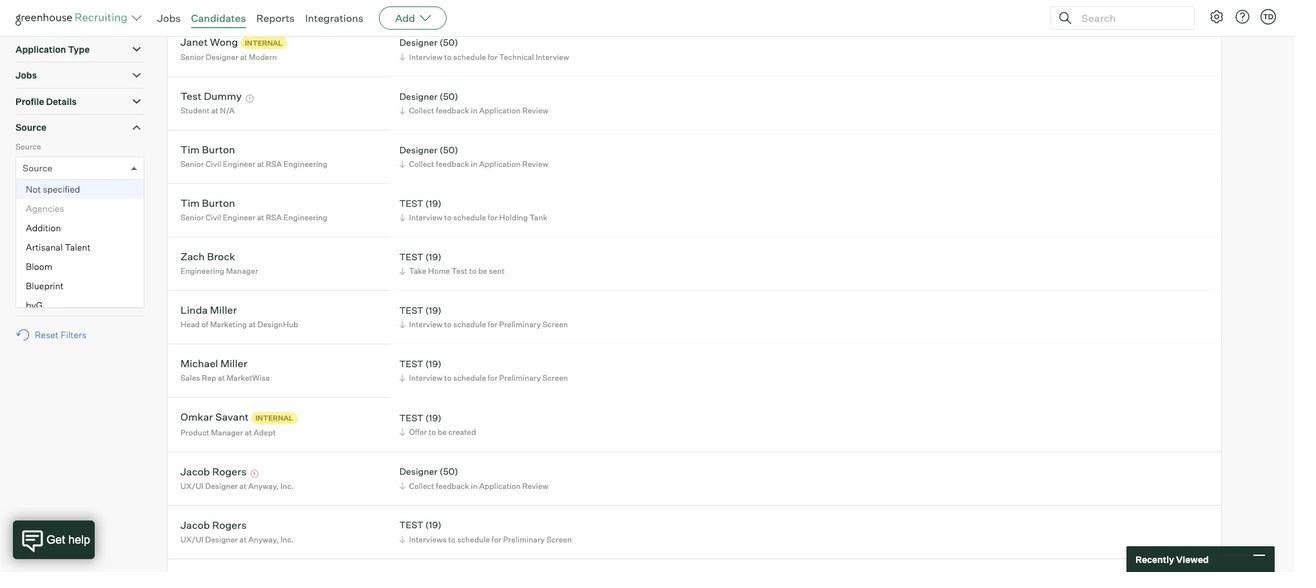 Task type: vqa. For each thing, say whether or not it's contained in the screenshot.
bottommost TEST (19) Interview to schedule for Preliminary Screen
yes



Task type: locate. For each thing, give the bounding box(es) containing it.
jacob for jacob rogers ux/ui designer at anyway, inc.
[[180, 519, 210, 532]]

interview down add popup button
[[409, 52, 443, 62]]

0 vertical spatial collect
[[409, 106, 434, 115]]

(19) down home
[[425, 305, 441, 316]]

0 vertical spatial manager
[[226, 266, 258, 276]]

1 in from the top
[[471, 106, 478, 115]]

0 vertical spatial tim burton senior civil engineer at rsa engineering
[[180, 143, 327, 169]]

to right offer
[[429, 427, 436, 437]]

source
[[15, 122, 46, 133], [15, 142, 41, 151], [23, 163, 52, 174]]

0 vertical spatial preliminary
[[499, 320, 541, 329]]

0 vertical spatial designer (50) collect feedback in application review
[[399, 91, 548, 115]]

1 interview to schedule for preliminary screen link from the top
[[398, 319, 571, 331]]

2 inc. from the top
[[281, 535, 294, 544]]

interview to schedule for preliminary screen link
[[398, 319, 571, 331], [398, 372, 571, 384]]

ux/ui
[[180, 481, 203, 491], [180, 535, 203, 544]]

1 vertical spatial preliminary
[[499, 373, 541, 383]]

(new
[[77, 9, 98, 21]]

2 tim burton link from the top
[[180, 197, 235, 212]]

2 burton from the top
[[202, 197, 235, 210]]

1 vertical spatial credited
[[23, 211, 59, 223]]

burton
[[202, 143, 235, 156], [202, 197, 235, 210]]

miller up marketing
[[210, 304, 237, 317]]

manager down 'brock'
[[226, 266, 258, 276]]

1 jacob from the top
[[180, 465, 210, 478]]

1 collect feedback in application review link from the top
[[398, 105, 552, 117]]

3 in from the top
[[471, 481, 478, 491]]

rsa for designer (50)
[[266, 159, 282, 169]]

None field
[[23, 157, 26, 179]]

in up test (19) interview to schedule for holding tank
[[471, 159, 478, 169]]

4 (19) from the top
[[425, 358, 441, 369]]

designhub
[[257, 320, 298, 329]]

jacob down jacob rogers
[[180, 519, 210, 532]]

greenhouse recruiting image
[[15, 10, 131, 26]]

0 vertical spatial review
[[522, 106, 548, 115]]

add button
[[379, 6, 447, 30]]

jobs up profile
[[15, 70, 37, 81]]

responsibility
[[15, 245, 78, 257]]

in
[[471, 106, 478, 115], [471, 159, 478, 169], [471, 481, 478, 491]]

application down interview to schedule for technical interview "link"
[[479, 106, 521, 115]]

3 review from the top
[[522, 481, 548, 491]]

(19) up home
[[425, 251, 441, 262]]

1 vertical spatial inc.
[[281, 535, 294, 544]]

at inside the "michael miller sales rep at marketwise"
[[218, 373, 225, 383]]

test (19) interview to schedule for preliminary screen
[[399, 305, 568, 329], [399, 358, 568, 383]]

1 engineer from the top
[[223, 159, 255, 169]]

2 interview to schedule for preliminary screen link from the top
[[398, 372, 571, 384]]

test (19) interview to schedule for preliminary screen for michael miller
[[399, 358, 568, 383]]

3 collect from the top
[[409, 481, 434, 491]]

be left the created
[[438, 427, 447, 437]]

5 test from the top
[[399, 412, 424, 423]]

list box containing not specified
[[16, 180, 144, 412]]

jacob rogers has been in application review for more than 5 days image
[[249, 470, 261, 478]]

tim burton link down 'student at n/a'
[[180, 143, 235, 158]]

1 horizontal spatial test
[[452, 266, 468, 276]]

feedback down interview to schedule for technical interview "link"
[[436, 106, 469, 115]]

interview for linda miller
[[409, 320, 443, 329]]

credited to down not specified
[[23, 211, 72, 223]]

for for tim burton
[[488, 213, 498, 222]]

schedule right interviews
[[457, 535, 490, 544]]

application up test (19) interview to schedule for holding tank
[[479, 159, 521, 169]]

interview
[[409, 52, 443, 62], [536, 52, 569, 62], [409, 213, 443, 222], [409, 320, 443, 329], [409, 373, 443, 383]]

4 (50) from the top
[[440, 466, 458, 477]]

collect feedback in application review link down interview to schedule for technical interview "link"
[[398, 105, 552, 117]]

1 vertical spatial rsa
[[266, 213, 282, 222]]

0 vertical spatial tim burton link
[[180, 143, 235, 158]]

1 vertical spatial ux/ui
[[180, 535, 203, 544]]

1 vertical spatial tim burton link
[[180, 197, 235, 212]]

to up test (19) offer to be created
[[444, 373, 452, 383]]

to inside test (19) take home test to be sent
[[469, 266, 477, 276]]

1 test (19) interview to schedule for preliminary screen from the top
[[399, 305, 568, 329]]

schedule for tim burton
[[453, 213, 486, 222]]

interview to schedule for preliminary screen link up the created
[[398, 372, 571, 384]]

application for ux/ui designer at anyway, inc.
[[479, 481, 521, 491]]

2 test (19) interview to schedule for preliminary screen from the top
[[399, 358, 568, 383]]

2 rsa from the top
[[266, 213, 282, 222]]

0 vertical spatial credited to
[[15, 190, 58, 200]]

designer (50) collect feedback in application review down interview to schedule for technical interview "link"
[[399, 91, 548, 115]]

2 civil from the top
[[206, 213, 221, 222]]

0 vertical spatial collect feedback in application review link
[[398, 105, 552, 117]]

source for not
[[15, 142, 41, 151]]

tim burton link
[[180, 143, 235, 158], [180, 197, 235, 212]]

manager inside zach brock engineering manager
[[226, 266, 258, 276]]

1 vertical spatial miller
[[220, 357, 247, 370]]

take home test to be sent link
[[398, 265, 508, 277]]

viewed
[[1176, 554, 1209, 565]]

burton for test
[[202, 197, 235, 210]]

to
[[48, 190, 58, 200], [61, 211, 72, 223]]

collect feedback in application review link up test (19) interviews to schedule for preliminary screen
[[398, 480, 552, 492]]

2 vertical spatial engineering
[[180, 266, 224, 276]]

designer (50) collect feedback in application review down the created
[[399, 466, 548, 491]]

student at n/a
[[180, 106, 235, 115]]

interview to schedule for preliminary screen link for linda miller
[[398, 319, 571, 331]]

to left old)
[[100, 9, 109, 21]]

0 vertical spatial in
[[471, 106, 478, 115]]

review
[[522, 106, 548, 115], [522, 159, 548, 169], [522, 481, 548, 491]]

1 vertical spatial test (19) interview to schedule for preliminary screen
[[399, 358, 568, 383]]

schedule up the created
[[453, 373, 486, 383]]

designer inside designer (50) interview to schedule for technical interview
[[399, 37, 438, 48]]

3 test from the top
[[399, 305, 424, 316]]

to up test (19) take home test to be sent
[[444, 213, 452, 222]]

list box
[[16, 180, 144, 412]]

2 feedback from the top
[[436, 159, 469, 169]]

0 vertical spatial credited
[[15, 190, 47, 200]]

screen
[[543, 320, 568, 329], [543, 373, 568, 383], [547, 535, 572, 544]]

1 (19) from the top
[[425, 198, 441, 209]]

test right home
[[452, 266, 468, 276]]

1 vertical spatial rogers
[[212, 519, 247, 532]]

civil for test (19)
[[206, 213, 221, 222]]

(50)
[[440, 37, 458, 48], [440, 91, 458, 102], [440, 144, 458, 155], [440, 466, 458, 477]]

reports
[[256, 12, 295, 24]]

modern
[[249, 52, 277, 62]]

1 collect from the top
[[409, 106, 434, 115]]

2 (19) from the top
[[425, 251, 441, 262]]

1 vertical spatial jacob
[[180, 519, 210, 532]]

0 vertical spatial source
[[15, 122, 46, 133]]

last activity (new to old)
[[23, 9, 128, 21]]

jacob down product
[[180, 465, 210, 478]]

for inside test (19) interview to schedule for holding tank
[[488, 213, 498, 222]]

1 tim from the top
[[180, 143, 200, 156]]

senior up zach
[[180, 213, 204, 222]]

jobs up janet
[[157, 12, 181, 24]]

test
[[180, 90, 202, 103], [452, 266, 468, 276]]

engineer down n/a
[[223, 159, 255, 169]]

jacob rogers link
[[180, 465, 247, 480], [180, 519, 247, 533]]

for inside designer (50) interview to schedule for technical interview
[[488, 52, 498, 62]]

feedback for jacob rogers
[[436, 481, 469, 491]]

civil down 'student at n/a'
[[206, 159, 221, 169]]

credited down not
[[23, 211, 59, 223]]

interview inside test (19) interview to schedule for holding tank
[[409, 213, 443, 222]]

anyway, inside jacob rogers ux/ui designer at anyway, inc.
[[248, 535, 279, 544]]

1 vertical spatial review
[[522, 159, 548, 169]]

1 vertical spatial collect feedback in application review link
[[398, 158, 552, 170]]

not
[[26, 184, 41, 195]]

1 civil from the top
[[206, 159, 221, 169]]

rogers up ux/ui designer at anyway, inc.
[[212, 465, 247, 478]]

tank
[[530, 213, 547, 222]]

to down specified
[[61, 211, 72, 223]]

6 test from the top
[[399, 520, 424, 531]]

1 vertical spatial in
[[471, 159, 478, 169]]

internal for janet wong
[[245, 38, 283, 47]]

1 vertical spatial test
[[452, 266, 468, 276]]

designer (50) collect feedback in application review for test dummy
[[399, 91, 548, 115]]

senior designer at modern
[[180, 52, 277, 62]]

1 vertical spatial interview to schedule for preliminary screen link
[[398, 372, 571, 384]]

interview down take
[[409, 320, 443, 329]]

marketwise
[[227, 373, 270, 383]]

1 horizontal spatial be
[[478, 266, 487, 276]]

1 rogers from the top
[[212, 465, 247, 478]]

2 tim burton senior civil engineer at rsa engineering from the top
[[180, 197, 327, 222]]

0 vertical spatial ux/ui
[[180, 481, 203, 491]]

1 (50) from the top
[[440, 37, 458, 48]]

5 (19) from the top
[[425, 412, 441, 423]]

2 vertical spatial preliminary
[[503, 535, 545, 544]]

engineer for designer (50)
[[223, 159, 255, 169]]

tim burton link up the zach brock link
[[180, 197, 235, 212]]

preliminary
[[499, 320, 541, 329], [499, 373, 541, 383], [503, 535, 545, 544]]

2 (50) from the top
[[440, 91, 458, 102]]

jobs
[[157, 12, 181, 24], [15, 70, 37, 81]]

in for test dummy
[[471, 106, 478, 115]]

jacob rogers link down ux/ui designer at anyway, inc.
[[180, 519, 247, 533]]

candidates
[[191, 12, 246, 24]]

0 vertical spatial inc.
[[281, 481, 294, 491]]

0 vertical spatial feedback
[[436, 106, 469, 115]]

tim burton senior civil engineer at rsa engineering up 'brock'
[[180, 197, 327, 222]]

1 anyway, from the top
[[248, 481, 279, 491]]

0 vertical spatial engineering
[[284, 159, 327, 169]]

head
[[180, 320, 200, 329]]

0 horizontal spatial to
[[48, 190, 58, 200]]

senior down 'student'
[[180, 159, 204, 169]]

tim burton senior civil engineer at rsa engineering down n/a
[[180, 143, 327, 169]]

1 vertical spatial jobs
[[15, 70, 37, 81]]

test up 'student'
[[180, 90, 202, 103]]

to down take home test to be sent link
[[444, 320, 452, 329]]

be left sent
[[478, 266, 487, 276]]

0 vertical spatial jacob rogers link
[[180, 465, 247, 480]]

0 vertical spatial burton
[[202, 143, 235, 156]]

application down last
[[15, 44, 66, 55]]

internal up modern
[[245, 38, 283, 47]]

(19) for michael miller
[[425, 358, 441, 369]]

collect feedback in application review link for jacob rogers
[[398, 480, 552, 492]]

0 vertical spatial to
[[48, 190, 58, 200]]

3 feedback from the top
[[436, 481, 469, 491]]

civil up 'brock'
[[206, 213, 221, 222]]

miller inside the "michael miller sales rep at marketwise"
[[220, 357, 247, 370]]

1 vertical spatial be
[[438, 427, 447, 437]]

offer to be created link
[[398, 426, 479, 438]]

2 vertical spatial collect feedback in application review link
[[398, 480, 552, 492]]

interview to schedule for preliminary screen link down sent
[[398, 319, 571, 331]]

not specified
[[26, 184, 80, 195]]

feedback down the created
[[436, 481, 469, 491]]

td button
[[1258, 6, 1279, 27]]

manager down savant
[[211, 428, 243, 437]]

in down interview to schedule for technical interview "link"
[[471, 106, 478, 115]]

collect feedback in application review link for test dummy
[[398, 105, 552, 117]]

1 vertical spatial jacob rogers link
[[180, 519, 247, 533]]

interview up test (19) take home test to be sent
[[409, 213, 443, 222]]

1 vertical spatial senior
[[180, 159, 204, 169]]

(19) inside test (19) take home test to be sent
[[425, 251, 441, 262]]

in up test (19) interviews to schedule for preliminary screen
[[471, 481, 478, 491]]

0 vertical spatial rsa
[[266, 159, 282, 169]]

to down job/status
[[444, 52, 452, 62]]

1 inc. from the top
[[281, 481, 294, 491]]

credited to up agencies
[[15, 190, 58, 200]]

(19) up interviews
[[425, 520, 441, 531]]

2 test from the top
[[399, 251, 424, 262]]

to up agencies
[[48, 190, 58, 200]]

manager
[[226, 266, 258, 276], [211, 428, 243, 437]]

zach brock link
[[180, 250, 235, 265]]

miller
[[210, 304, 237, 317], [220, 357, 247, 370]]

schedule down take home test to be sent link
[[453, 320, 486, 329]]

inc. inside jacob rogers ux/ui designer at anyway, inc.
[[281, 535, 294, 544]]

test inside test (19) offer to be created
[[399, 412, 424, 423]]

1 vertical spatial engineer
[[223, 213, 255, 222]]

0 horizontal spatial test
[[180, 90, 202, 103]]

rsa
[[266, 159, 282, 169], [266, 213, 282, 222]]

specified
[[43, 184, 80, 195]]

(19) up test (19) offer to be created
[[425, 358, 441, 369]]

collect
[[409, 106, 434, 115], [409, 159, 434, 169], [409, 481, 434, 491]]

test dummy has been in application review for more than 5 days image
[[244, 95, 256, 103]]

jobs link
[[157, 12, 181, 24]]

1 review from the top
[[522, 106, 548, 115]]

1 vertical spatial tim
[[180, 197, 200, 210]]

anyway, down jacob rogers has been in application review for more than 5 days image
[[248, 481, 279, 491]]

take
[[409, 266, 427, 276]]

credited to
[[15, 190, 58, 200], [23, 211, 72, 223]]

test inside test (19) interview to schedule for holding tank
[[399, 198, 424, 209]]

source element
[[15, 140, 144, 412]]

0 vertical spatial be
[[478, 266, 487, 276]]

civil
[[206, 159, 221, 169], [206, 213, 221, 222]]

tim burton link for test
[[180, 197, 235, 212]]

be inside test (19) take home test to be sent
[[478, 266, 487, 276]]

schedule inside test (19) interview to schedule for holding tank
[[453, 213, 486, 222]]

profile
[[15, 96, 44, 107]]

1 vertical spatial designer (50) collect feedback in application review
[[399, 144, 548, 169]]

(19)
[[425, 198, 441, 209], [425, 251, 441, 262], [425, 305, 441, 316], [425, 358, 441, 369], [425, 412, 441, 423], [425, 520, 441, 531]]

filters
[[61, 330, 87, 341]]

0 vertical spatial internal
[[245, 38, 283, 47]]

adept
[[254, 428, 276, 437]]

1 vertical spatial civil
[[206, 213, 221, 222]]

rsa for test (19)
[[266, 213, 282, 222]]

4 test from the top
[[399, 358, 424, 369]]

1 vertical spatial burton
[[202, 197, 235, 210]]

jacob for jacob rogers
[[180, 465, 210, 478]]

collect feedback in application review link up test (19) interview to schedule for holding tank
[[398, 158, 552, 170]]

interview to schedule for preliminary screen link for michael miller
[[398, 372, 571, 384]]

preliminary for linda miller
[[499, 320, 541, 329]]

be inside test (19) offer to be created
[[438, 427, 447, 437]]

2 rogers from the top
[[212, 519, 247, 532]]

tim for test
[[180, 197, 200, 210]]

rogers down ux/ui designer at anyway, inc.
[[212, 519, 247, 532]]

internal up adept at the bottom left of the page
[[255, 414, 293, 423]]

0 horizontal spatial jobs
[[15, 70, 37, 81]]

2 vertical spatial collect
[[409, 481, 434, 491]]

3 designer (50) collect feedback in application review from the top
[[399, 466, 548, 491]]

interview up test (19) offer to be created
[[409, 373, 443, 383]]

6 (19) from the top
[[425, 520, 441, 531]]

1 vertical spatial tim burton senior civil engineer at rsa engineering
[[180, 197, 327, 222]]

0 vertical spatial screen
[[543, 320, 568, 329]]

1 vertical spatial internal
[[255, 414, 293, 423]]

0 vertical spatial engineer
[[223, 159, 255, 169]]

2 vertical spatial review
[[522, 481, 548, 491]]

1 designer (50) collect feedback in application review from the top
[[399, 91, 548, 115]]

integrations link
[[305, 12, 364, 24]]

engineer up 'brock'
[[223, 213, 255, 222]]

burton down n/a
[[202, 143, 235, 156]]

1 tim burton link from the top
[[180, 143, 235, 158]]

0 vertical spatial interview to schedule for preliminary screen link
[[398, 319, 571, 331]]

designer (50) collect feedback in application review up test (19) interview to schedule for holding tank
[[399, 144, 548, 169]]

0 vertical spatial tim
[[180, 143, 200, 156]]

(50) inside designer (50) interview to schedule for technical interview
[[440, 37, 458, 48]]

anyway,
[[248, 481, 279, 491], [248, 535, 279, 544]]

1 horizontal spatial to
[[61, 211, 72, 223]]

reset
[[35, 330, 59, 341]]

schedule left holding
[[453, 213, 486, 222]]

2 senior from the top
[[180, 159, 204, 169]]

rogers for jacob rogers
[[212, 465, 247, 478]]

for for michael miller
[[488, 373, 498, 383]]

1 vertical spatial manager
[[211, 428, 243, 437]]

offer
[[409, 427, 427, 437]]

miller for michael miller
[[220, 357, 247, 370]]

application for senior civil engineer at rsa engineering
[[479, 159, 521, 169]]

jacob
[[180, 465, 210, 478], [180, 519, 210, 532]]

feedback up test (19) interview to schedule for holding tank
[[436, 159, 469, 169]]

review for jacob rogers
[[522, 481, 548, 491]]

1 vertical spatial screen
[[543, 373, 568, 383]]

0 vertical spatial anyway,
[[248, 481, 279, 491]]

(50) for student at n/a
[[440, 91, 458, 102]]

1 vertical spatial engineering
[[284, 213, 327, 222]]

0 vertical spatial senior
[[180, 52, 204, 62]]

burton up 'brock'
[[202, 197, 235, 210]]

3 senior from the top
[[180, 213, 204, 222]]

rogers inside jacob rogers ux/ui designer at anyway, inc.
[[212, 519, 247, 532]]

for
[[488, 52, 498, 62], [488, 213, 498, 222], [488, 320, 498, 329], [488, 373, 498, 383], [492, 535, 502, 544]]

interview for michael miller
[[409, 373, 443, 383]]

internal
[[245, 38, 283, 47], [255, 414, 293, 423]]

1 vertical spatial source
[[15, 142, 41, 151]]

0 vertical spatial test
[[180, 90, 202, 103]]

senior
[[180, 52, 204, 62], [180, 159, 204, 169], [180, 213, 204, 222]]

2 vertical spatial in
[[471, 481, 478, 491]]

(19) for linda miller
[[425, 305, 441, 316]]

zach
[[180, 250, 205, 263]]

for for linda miller
[[488, 320, 498, 329]]

miller up marketwise
[[220, 357, 247, 370]]

td
[[1263, 12, 1274, 21]]

in for jacob rogers
[[471, 481, 478, 491]]

tim up zach
[[180, 197, 200, 210]]

2 vertical spatial screen
[[547, 535, 572, 544]]

interviews
[[409, 535, 447, 544]]

schedule left technical
[[453, 52, 486, 62]]

2 ux/ui from the top
[[180, 535, 203, 544]]

integrations
[[305, 12, 364, 24]]

1 burton from the top
[[202, 143, 235, 156]]

collect for jacob rogers
[[409, 481, 434, 491]]

2 collect feedback in application review link from the top
[[398, 158, 552, 170]]

1 vertical spatial feedback
[[436, 159, 469, 169]]

3 collect feedback in application review link from the top
[[398, 480, 552, 492]]

(19) inside test (19) interview to schedule for holding tank
[[425, 198, 441, 209]]

credited up agencies
[[15, 190, 47, 200]]

1 vertical spatial anyway,
[[248, 535, 279, 544]]

burton for designer
[[202, 143, 235, 156]]

test (19) interviews to schedule for preliminary screen
[[399, 520, 572, 544]]

n/a
[[220, 106, 235, 115]]

0 vertical spatial jacob
[[180, 465, 210, 478]]

to right interviews
[[448, 535, 456, 544]]

2 tim from the top
[[180, 197, 200, 210]]

test for michael miller
[[399, 358, 424, 369]]

collect feedback in application review link
[[398, 105, 552, 117], [398, 158, 552, 170], [398, 480, 552, 492]]

rogers for jacob rogers ux/ui designer at anyway, inc.
[[212, 519, 247, 532]]

3 (19) from the top
[[425, 305, 441, 316]]

ux/ui designer at anyway, inc.
[[180, 481, 294, 491]]

0 vertical spatial rogers
[[212, 465, 247, 478]]

activity
[[43, 9, 76, 21]]

(19) inside test (19) interviews to schedule for preliminary screen
[[425, 520, 441, 531]]

application up test (19) interviews to schedule for preliminary screen
[[479, 481, 521, 491]]

tim down 'student'
[[180, 143, 200, 156]]

jacob rogers link up ux/ui designer at anyway, inc.
[[180, 465, 247, 480]]

(50) for senior civil engineer at rsa engineering
[[440, 144, 458, 155]]

to inside test (19) offer to be created
[[429, 427, 436, 437]]

test (19) interview to schedule for preliminary screen for linda miller
[[399, 305, 568, 329]]

3 (50) from the top
[[440, 144, 458, 155]]

2 vertical spatial feedback
[[436, 481, 469, 491]]

test inside test (19) take home test to be sent
[[399, 251, 424, 262]]

1 ux/ui from the top
[[180, 481, 203, 491]]

2 jacob from the top
[[180, 519, 210, 532]]

at
[[240, 52, 247, 62], [211, 106, 218, 115], [257, 159, 264, 169], [257, 213, 264, 222], [249, 320, 256, 329], [218, 373, 225, 383], [245, 428, 252, 437], [240, 481, 247, 491], [240, 535, 247, 544]]

2 anyway, from the top
[[248, 535, 279, 544]]

rogers
[[212, 465, 247, 478], [212, 519, 247, 532]]

(50) for ux/ui designer at anyway, inc.
[[440, 466, 458, 477]]

collect for test dummy
[[409, 106, 434, 115]]

0 horizontal spatial be
[[438, 427, 447, 437]]

internal for omkar savant
[[255, 414, 293, 423]]

0 vertical spatial test (19) interview to schedule for preliminary screen
[[399, 305, 568, 329]]

1 feedback from the top
[[436, 106, 469, 115]]

1 vertical spatial collect
[[409, 159, 434, 169]]

1 rsa from the top
[[266, 159, 282, 169]]

credited to element
[[15, 189, 144, 238]]

2 vertical spatial senior
[[180, 213, 204, 222]]

0 vertical spatial civil
[[206, 159, 221, 169]]

omkar
[[180, 411, 213, 424]]

interview for tim burton
[[409, 213, 443, 222]]

ux/ui inside jacob rogers ux/ui designer at anyway, inc.
[[180, 535, 203, 544]]

1 test from the top
[[399, 198, 424, 209]]

blueprint
[[26, 281, 64, 292]]

jacob inside jacob rogers ux/ui designer at anyway, inc.
[[180, 519, 210, 532]]

to left sent
[[469, 266, 477, 276]]

engineer
[[223, 159, 255, 169], [223, 213, 255, 222]]

designer (50) collect feedback in application review
[[399, 91, 548, 115], [399, 144, 548, 169], [399, 466, 548, 491]]

sent
[[489, 266, 505, 276]]

test inside test (19) interviews to schedule for preliminary screen
[[399, 520, 424, 531]]

2 engineer from the top
[[223, 213, 255, 222]]

product
[[180, 428, 209, 437]]

0 vertical spatial jobs
[[157, 12, 181, 24]]

miller inside the linda miller head of marketing at designhub
[[210, 304, 237, 317]]

(19) up interview to schedule for holding tank link
[[425, 198, 441, 209]]

(19) up offer to be created link
[[425, 412, 441, 423]]

senior down janet
[[180, 52, 204, 62]]

anyway, down ux/ui designer at anyway, inc.
[[248, 535, 279, 544]]

1 tim burton senior civil engineer at rsa engineering from the top
[[180, 143, 327, 169]]

2 vertical spatial designer (50) collect feedback in application review
[[399, 466, 548, 491]]

0 vertical spatial miller
[[210, 304, 237, 317]]



Task type: describe. For each thing, give the bounding box(es) containing it.
designer inside jacob rogers ux/ui designer at anyway, inc.
[[205, 535, 238, 544]]

list box inside source element
[[16, 180, 144, 412]]

preliminary inside test (19) interviews to schedule for preliminary screen
[[503, 535, 545, 544]]

addition
[[26, 223, 61, 234]]

engineering for designer (50)
[[284, 159, 327, 169]]

1 senior from the top
[[180, 52, 204, 62]]

2 designer (50) collect feedback in application review from the top
[[399, 144, 548, 169]]

engineer for test (19)
[[223, 213, 255, 222]]

profile details
[[15, 96, 77, 107]]

rep
[[202, 373, 216, 383]]

tim burton senior civil engineer at rsa engineering for test
[[180, 197, 327, 222]]

recently
[[1136, 554, 1174, 565]]

linda
[[180, 304, 208, 317]]

preliminary for michael miller
[[499, 373, 541, 383]]

jacob rogers
[[180, 465, 247, 478]]

sales
[[180, 373, 200, 383]]

schedule inside test (19) interviews to schedule for preliminary screen
[[457, 535, 490, 544]]

tim burton senior civil engineer at rsa engineering for designer
[[180, 143, 327, 169]]

education
[[15, 298, 60, 309]]

name
[[177, 4, 199, 14]]

tim burton link for designer
[[180, 143, 235, 158]]

home
[[428, 266, 450, 276]]

candidates link
[[191, 12, 246, 24]]

interview to schedule for holding tank link
[[398, 212, 551, 224]]

2 in from the top
[[471, 159, 478, 169]]

Search text field
[[1078, 9, 1183, 27]]

janet
[[180, 35, 208, 48]]

linda miller link
[[180, 304, 237, 319]]

omkar savant
[[180, 411, 249, 424]]

interview right technical
[[536, 52, 569, 62]]

screen for linda miller
[[543, 320, 568, 329]]

1 vertical spatial to
[[61, 211, 72, 223]]

civil for designer (50)
[[206, 159, 221, 169]]

(19) inside test (19) offer to be created
[[425, 412, 441, 423]]

1 vertical spatial credited to
[[23, 211, 72, 223]]

jacob rogers ux/ui designer at anyway, inc.
[[180, 519, 294, 544]]

michael miller sales rep at marketwise
[[180, 357, 270, 383]]

pipeline
[[15, 271, 51, 283]]

zach brock engineering manager
[[180, 250, 258, 276]]

designer (50) collect feedback in application review for jacob rogers
[[399, 466, 548, 491]]

job/status
[[409, 4, 451, 14]]

td button
[[1261, 9, 1276, 24]]

talent
[[65, 242, 91, 253]]

artisanal
[[26, 242, 63, 253]]

not specified option
[[16, 180, 144, 199]]

artisanal talent
[[26, 242, 91, 253]]

test (19) interview to schedule for holding tank
[[399, 198, 547, 222]]

test (19) offer to be created
[[399, 412, 476, 437]]

tasks
[[53, 271, 79, 283]]

pipeline tasks
[[15, 271, 79, 283]]

last
[[23, 9, 41, 21]]

2 vertical spatial source
[[23, 163, 52, 174]]

feedback for test dummy
[[436, 106, 469, 115]]

test (19) take home test to be sent
[[399, 251, 505, 276]]

miller for linda miller
[[210, 304, 237, 317]]

to inside designer (50) interview to schedule for technical interview
[[444, 52, 452, 62]]

2 review from the top
[[522, 159, 548, 169]]

(19) for zach brock
[[425, 251, 441, 262]]

type
[[68, 44, 90, 55]]

janet wong
[[180, 35, 238, 48]]

holding
[[499, 213, 528, 222]]

marketing
[[210, 320, 247, 329]]

created
[[448, 427, 476, 437]]

add
[[395, 12, 415, 24]]

michael
[[180, 357, 218, 370]]

byg
[[26, 300, 43, 311]]

at inside the linda miller head of marketing at designhub
[[249, 320, 256, 329]]

application for student at n/a
[[479, 106, 521, 115]]

product manager at adept
[[180, 428, 276, 437]]

senior for designer (50)
[[180, 159, 204, 169]]

configure image
[[1209, 9, 1225, 24]]

schedule for linda miller
[[453, 320, 486, 329]]

interviews to schedule for preliminary screen link
[[398, 533, 575, 546]]

for inside test (19) interviews to schedule for preliminary screen
[[492, 535, 502, 544]]

designer (50) interview to schedule for technical interview
[[399, 37, 569, 62]]

recently viewed
[[1136, 554, 1209, 565]]

student
[[180, 106, 210, 115]]

technical
[[499, 52, 534, 62]]

schedule inside designer (50) interview to schedule for technical interview
[[453, 52, 486, 62]]

2 collect from the top
[[409, 159, 434, 169]]

janet wong link
[[180, 35, 238, 50]]

screen inside test (19) interviews to schedule for preliminary screen
[[547, 535, 572, 544]]

schedule for michael miller
[[453, 373, 486, 383]]

at inside jacob rogers ux/ui designer at anyway, inc.
[[240, 535, 247, 544]]

wong
[[210, 35, 238, 48]]

test dummy link
[[180, 90, 242, 105]]

bloom
[[26, 261, 52, 272]]

engineering inside zach brock engineering manager
[[180, 266, 224, 276]]

engineering for test (19)
[[284, 213, 327, 222]]

interview to schedule for technical interview link
[[398, 51, 573, 63]]

source for credited
[[15, 122, 46, 133]]

blueprint option
[[16, 277, 144, 296]]

test dummy
[[180, 90, 242, 103]]

1 horizontal spatial jobs
[[157, 12, 181, 24]]

old)
[[111, 9, 128, 21]]

linda miller head of marketing at designhub
[[180, 304, 298, 329]]

screen for michael miller
[[543, 373, 568, 383]]

application type
[[15, 44, 90, 55]]

(19) for tim burton
[[425, 198, 441, 209]]

2 jacob rogers link from the top
[[180, 519, 247, 533]]

test for zach brock
[[399, 251, 424, 262]]

to inside test (19) interview to schedule for holding tank
[[444, 213, 452, 222]]

test for tim burton
[[399, 198, 424, 209]]

1 jacob rogers link from the top
[[180, 465, 247, 480]]

to inside test (19) interviews to schedule for preliminary screen
[[448, 535, 456, 544]]

omkar savant link
[[180, 411, 249, 426]]

michael miller link
[[180, 357, 247, 372]]

addition option
[[16, 219, 144, 238]]

bloom option
[[16, 257, 144, 277]]

dummy
[[204, 90, 242, 103]]

byg option
[[16, 296, 144, 315]]

review for test dummy
[[522, 106, 548, 115]]

brock
[[207, 250, 235, 263]]

senior for test (19)
[[180, 213, 204, 222]]

details
[[46, 96, 77, 107]]

tim for designer
[[180, 143, 200, 156]]

test for linda miller
[[399, 305, 424, 316]]

reset filters button
[[15, 323, 93, 347]]

savant
[[215, 411, 249, 424]]

artisanal talent option
[[16, 238, 144, 257]]

of
[[202, 320, 208, 329]]

agencies
[[26, 203, 64, 214]]

last activity (new to old) option
[[23, 9, 128, 21]]

reset filters
[[35, 330, 87, 341]]

reports link
[[256, 12, 295, 24]]

test inside test (19) take home test to be sent
[[452, 266, 468, 276]]

none field inside source element
[[23, 157, 26, 179]]



